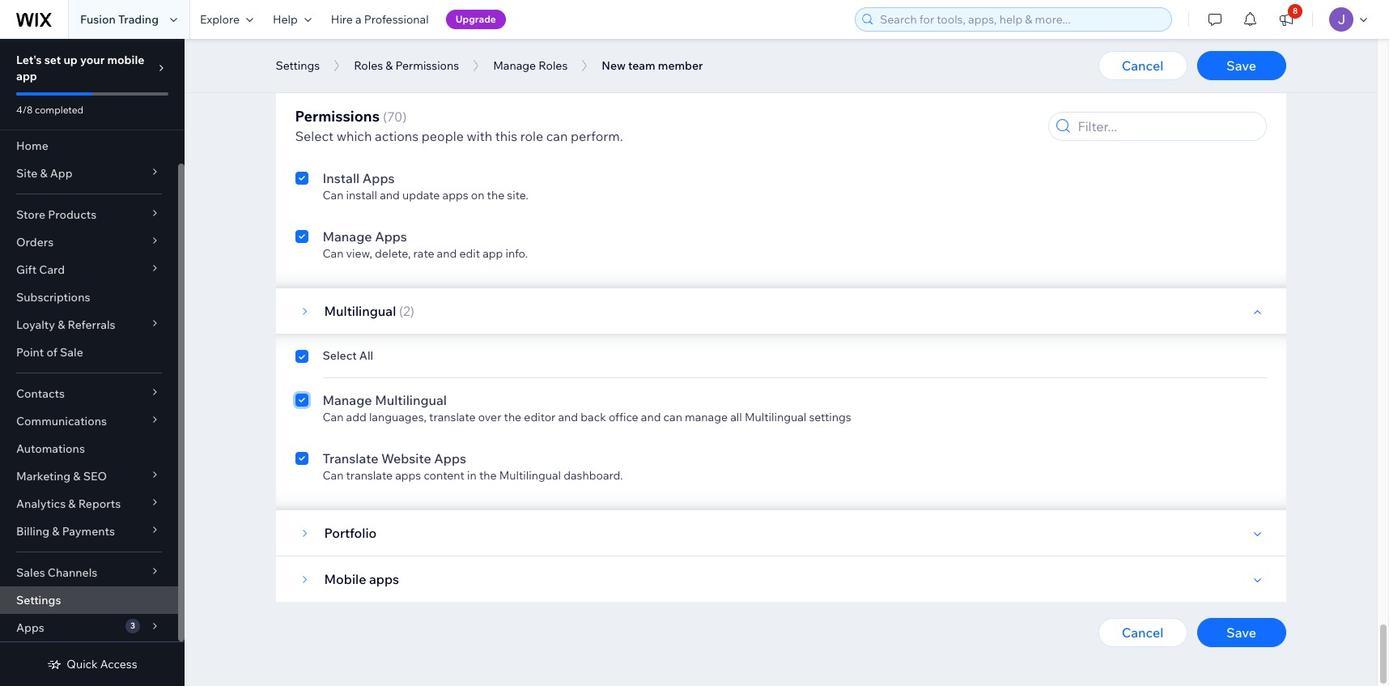 Task type: locate. For each thing, give the bounding box(es) containing it.
subscriptions
[[16, 290, 90, 305]]

1 vertical spatial app
[[483, 246, 503, 261]]

app left market
[[324, 81, 350, 97]]

can inside manage multilingual can add languages, translate over the editor and back office and can manage all multilingual settings
[[664, 410, 683, 424]]

app inside manage apps can view, delete, rate and edit app info.
[[483, 246, 503, 261]]

) inside permissions ( 70 ) select which actions people with this role can perform.
[[403, 109, 407, 125]]

2 vertical spatial the
[[479, 468, 497, 483]]

0 vertical spatial all
[[359, 126, 373, 141]]

& left reports
[[68, 496, 76, 511]]

0 vertical spatial )
[[410, 81, 414, 97]]

0 vertical spatial (
[[399, 81, 403, 97]]

Filter... field
[[1074, 113, 1261, 140]]

roles left new
[[539, 58, 568, 73]]

2 save from the top
[[1227, 624, 1257, 641]]

0 vertical spatial app
[[324, 81, 350, 97]]

the for install apps
[[487, 188, 505, 202]]

the inside translate website apps can translate apps content in the multilingual dashboard.
[[479, 468, 497, 483]]

apps inside install apps can install and update apps on the site.
[[443, 188, 469, 202]]

access
[[100, 657, 137, 671]]

2 vertical spatial (
[[399, 303, 403, 319]]

0 vertical spatial translate
[[429, 410, 476, 424]]

2 cancel button from the top
[[1099, 618, 1188, 647]]

new
[[602, 58, 626, 73]]

translate left 'over'
[[429, 410, 476, 424]]

1 roles from the left
[[354, 58, 383, 73]]

2
[[403, 81, 410, 97], [403, 303, 410, 319]]

& right billing
[[52, 524, 60, 539]]

1 cancel from the top
[[1122, 58, 1164, 74]]

manage inside manage apps can view, delete, rate and edit app info.
[[323, 228, 372, 245]]

dashboard.
[[564, 468, 623, 483]]

can inside install apps can install and update apps on the site.
[[323, 188, 344, 202]]

subscriptions link
[[0, 283, 178, 311]]

app right site at the top of page
[[50, 166, 73, 181]]

1 vertical spatial 2
[[403, 303, 410, 319]]

which
[[337, 128, 372, 144]]

0 horizontal spatial settings
[[16, 593, 61, 607]]

manage for roles
[[493, 58, 536, 73]]

can inside manage apps can view, delete, rate and edit app info.
[[323, 246, 344, 261]]

app
[[324, 81, 350, 97], [50, 166, 73, 181]]

settings inside sidebar element
[[16, 593, 61, 607]]

manage down upgrade 'button'
[[493, 58, 536, 73]]

0 horizontal spatial can
[[547, 128, 568, 144]]

apps left on
[[443, 188, 469, 202]]

& inside button
[[386, 58, 393, 73]]

app right the edit
[[483, 246, 503, 261]]

1 can from the top
[[323, 188, 344, 202]]

Search for tools, apps, help & more... field
[[876, 8, 1167, 31]]

manage inside manage roles button
[[493, 58, 536, 73]]

0 vertical spatial cancel
[[1122, 58, 1164, 74]]

settings for settings button
[[276, 58, 320, 73]]

hire a professional
[[331, 12, 429, 27]]

in
[[467, 468, 477, 483]]

reports
[[78, 496, 121, 511]]

set
[[44, 53, 61, 67]]

2 vertical spatial )
[[410, 303, 415, 319]]

card
[[39, 262, 65, 277]]

the right on
[[487, 188, 505, 202]]

a
[[356, 12, 362, 27]]

the for translate website apps
[[479, 468, 497, 483]]

can down the install
[[323, 188, 344, 202]]

install
[[323, 170, 360, 186]]

1 vertical spatial translate
[[346, 468, 393, 483]]

professional
[[364, 12, 429, 27]]

1 horizontal spatial roles
[[539, 58, 568, 73]]

save button
[[1197, 51, 1287, 80], [1197, 618, 1287, 647]]

apps right mobile
[[369, 571, 399, 587]]

0 vertical spatial settings
[[276, 58, 320, 73]]

&
[[386, 58, 393, 73], [40, 166, 47, 181], [58, 317, 65, 332], [73, 469, 81, 484], [68, 496, 76, 511], [52, 524, 60, 539]]

& right site at the top of page
[[40, 166, 47, 181]]

1 vertical spatial can
[[664, 410, 683, 424]]

sales channels
[[16, 565, 97, 580]]

all down multilingual ( 2 )
[[359, 348, 373, 363]]

( down roles & permissions
[[399, 81, 403, 97]]

rate
[[413, 246, 435, 261]]

cancel for second cancel button from the bottom of the page
[[1122, 58, 1164, 74]]

mobile apps
[[324, 571, 399, 587]]

can left add
[[323, 410, 344, 424]]

1 save button from the top
[[1197, 51, 1287, 80]]

& inside dropdown button
[[52, 524, 60, 539]]

select
[[323, 126, 357, 141], [295, 128, 334, 144], [323, 348, 357, 363]]

app down let's
[[16, 69, 37, 83]]

apps up install on the top left of page
[[363, 170, 395, 186]]

marketing & seo button
[[0, 462, 178, 490]]

& up market
[[386, 58, 393, 73]]

& right the loyalty
[[58, 317, 65, 332]]

3 can from the top
[[323, 410, 344, 424]]

app market ( 2 )
[[324, 81, 414, 97]]

( up actions
[[383, 109, 387, 125]]

app inside let's set up your mobile app
[[16, 69, 37, 83]]

0 vertical spatial the
[[487, 188, 505, 202]]

& for loyalty
[[58, 317, 65, 332]]

1 horizontal spatial settings
[[276, 58, 320, 73]]

2 cancel from the top
[[1122, 624, 1164, 641]]

can for install apps
[[323, 188, 344, 202]]

8 button
[[1269, 0, 1305, 39]]

manage for multilingual
[[323, 392, 372, 408]]

save button for second cancel button from the bottom of the page
[[1197, 51, 1287, 80]]

can inside manage multilingual can add languages, translate over the editor and back office and can manage all multilingual settings
[[323, 410, 344, 424]]

select left which
[[295, 128, 334, 144]]

1 all from the top
[[359, 126, 373, 141]]

analytics & reports
[[16, 496, 121, 511]]

settings down sales
[[16, 593, 61, 607]]

3
[[130, 620, 135, 631]]

( inside permissions ( 70 ) select which actions people with this role can perform.
[[383, 109, 387, 125]]

0 horizontal spatial app
[[50, 166, 73, 181]]

manage
[[493, 58, 536, 73], [323, 228, 372, 245], [323, 392, 372, 408]]

the inside install apps can install and update apps on the site.
[[487, 188, 505, 202]]

manage inside manage multilingual can add languages, translate over the editor and back office and can manage all multilingual settings
[[323, 392, 372, 408]]

) for permissions
[[403, 109, 407, 125]]

1 vertical spatial permissions
[[295, 107, 380, 126]]

content
[[424, 468, 465, 483]]

can
[[547, 128, 568, 144], [664, 410, 683, 424]]

1 vertical spatial the
[[504, 410, 522, 424]]

1 select all from the top
[[323, 126, 373, 141]]

1 horizontal spatial can
[[664, 410, 683, 424]]

permissions up which
[[295, 107, 380, 126]]

2 save button from the top
[[1197, 618, 1287, 647]]

multilingual inside translate website apps can translate apps content in the multilingual dashboard.
[[499, 468, 561, 483]]

2 can from the top
[[323, 246, 344, 261]]

settings button
[[268, 53, 328, 78]]

0 vertical spatial save
[[1227, 58, 1257, 74]]

app inside dropdown button
[[50, 166, 73, 181]]

( for multilingual
[[399, 303, 403, 319]]

1 vertical spatial (
[[383, 109, 387, 125]]

save for the save button related to second cancel button from the bottom of the page
[[1227, 58, 1257, 74]]

& inside dropdown button
[[40, 166, 47, 181]]

None checkbox
[[295, 126, 308, 146], [295, 168, 308, 202], [295, 227, 308, 261], [295, 348, 308, 368], [295, 390, 308, 424], [295, 449, 308, 483], [295, 126, 308, 146], [295, 168, 308, 202], [295, 227, 308, 261], [295, 348, 308, 368], [295, 390, 308, 424], [295, 449, 308, 483]]

0 horizontal spatial translate
[[346, 468, 393, 483]]

1 vertical spatial app
[[50, 166, 73, 181]]

save for the save button associated with first cancel button from the bottom of the page
[[1227, 624, 1257, 641]]

select up the install
[[323, 126, 357, 141]]

1 horizontal spatial permissions
[[396, 58, 459, 73]]

apps
[[363, 170, 395, 186], [375, 228, 407, 245], [434, 450, 467, 467], [16, 620, 44, 635]]

referrals
[[68, 317, 115, 332]]

select all up the install
[[323, 126, 373, 141]]

0 vertical spatial manage
[[493, 58, 536, 73]]

1 vertical spatial cancel button
[[1099, 618, 1188, 647]]

1 vertical spatial save button
[[1197, 618, 1287, 647]]

manage
[[685, 410, 728, 424]]

apps inside manage apps can view, delete, rate and edit app info.
[[375, 228, 407, 245]]

install apps can install and update apps on the site.
[[323, 170, 529, 202]]

& left seo
[[73, 469, 81, 484]]

roles & permissions button
[[346, 53, 467, 78]]

update
[[402, 188, 440, 202]]

roles up app market ( 2 )
[[354, 58, 383, 73]]

sales channels button
[[0, 559, 178, 586]]

translate down translate
[[346, 468, 393, 483]]

1 vertical spatial settings
[[16, 593, 61, 607]]

site.
[[507, 188, 529, 202]]

the right 'over'
[[504, 410, 522, 424]]

) up actions
[[403, 109, 407, 125]]

gift card button
[[0, 256, 178, 283]]

1 horizontal spatial translate
[[429, 410, 476, 424]]

) down rate
[[410, 303, 415, 319]]

2 down the roles & permissions button on the left top
[[403, 81, 410, 97]]

multilingual right in
[[499, 468, 561, 483]]

1 horizontal spatial app
[[324, 81, 350, 97]]

select all for app
[[323, 126, 373, 141]]

0 horizontal spatial roles
[[354, 58, 383, 73]]

info.
[[506, 246, 528, 261]]

4 can from the top
[[323, 468, 344, 483]]

0 horizontal spatial permissions
[[295, 107, 380, 126]]

all
[[359, 126, 373, 141], [359, 348, 373, 363]]

apps inside translate website apps can translate apps content in the multilingual dashboard.
[[395, 468, 421, 483]]

0 vertical spatial cancel button
[[1099, 51, 1188, 80]]

settings
[[809, 410, 852, 424]]

translate
[[429, 410, 476, 424], [346, 468, 393, 483]]

0 vertical spatial permissions
[[396, 58, 459, 73]]

2 vertical spatial manage
[[323, 392, 372, 408]]

and
[[380, 188, 400, 202], [437, 246, 457, 261], [558, 410, 578, 424], [641, 410, 661, 424]]

app
[[16, 69, 37, 83], [483, 246, 503, 261]]

settings inside button
[[276, 58, 320, 73]]

0 vertical spatial app
[[16, 69, 37, 83]]

and left the edit
[[437, 246, 457, 261]]

all left actions
[[359, 126, 373, 141]]

portfolio
[[324, 525, 377, 541]]

roles
[[354, 58, 383, 73], [539, 58, 568, 73]]

select down multilingual ( 2 )
[[323, 348, 357, 363]]

translate inside manage multilingual can add languages, translate over the editor and back office and can manage all multilingual settings
[[429, 410, 476, 424]]

translate
[[323, 450, 379, 467]]

0 vertical spatial save button
[[1197, 51, 1287, 80]]

(
[[399, 81, 403, 97], [383, 109, 387, 125], [399, 303, 403, 319]]

sidebar element
[[0, 39, 185, 686]]

1 vertical spatial cancel
[[1122, 624, 1164, 641]]

orders button
[[0, 228, 178, 256]]

) down the roles & permissions button on the left top
[[410, 81, 414, 97]]

permissions inside button
[[396, 58, 459, 73]]

manage up add
[[323, 392, 372, 408]]

apps down website
[[395, 468, 421, 483]]

can right the role
[[547, 128, 568, 144]]

select all down multilingual ( 2 )
[[323, 348, 373, 363]]

apps up delete,
[[375, 228, 407, 245]]

select inside permissions ( 70 ) select which actions people with this role can perform.
[[295, 128, 334, 144]]

0 vertical spatial select all
[[323, 126, 373, 141]]

up
[[64, 53, 78, 67]]

and right install on the top left of page
[[380, 188, 400, 202]]

new team member button
[[594, 53, 712, 78]]

1 vertical spatial all
[[359, 348, 373, 363]]

1 save from the top
[[1227, 58, 1257, 74]]

home link
[[0, 132, 178, 160]]

1 vertical spatial save
[[1227, 624, 1257, 641]]

of
[[47, 345, 57, 360]]

1 vertical spatial select all
[[323, 348, 373, 363]]

0 horizontal spatial app
[[16, 69, 37, 83]]

& inside popup button
[[68, 496, 76, 511]]

delete,
[[375, 246, 411, 261]]

0 vertical spatial 2
[[403, 81, 410, 97]]

2 down delete,
[[403, 303, 410, 319]]

( down delete,
[[399, 303, 403, 319]]

1 vertical spatial manage
[[323, 228, 372, 245]]

help
[[273, 12, 298, 27]]

2 roles from the left
[[539, 58, 568, 73]]

permissions ( 70 ) select which actions people with this role can perform.
[[295, 107, 623, 144]]

)
[[410, 81, 414, 97], [403, 109, 407, 125], [410, 303, 415, 319]]

the right in
[[479, 468, 497, 483]]

1 horizontal spatial app
[[483, 246, 503, 261]]

4/8
[[16, 104, 33, 116]]

cancel button
[[1099, 51, 1188, 80], [1099, 618, 1188, 647]]

point of sale
[[16, 345, 83, 360]]

0 vertical spatial apps
[[443, 188, 469, 202]]

1 cancel button from the top
[[1099, 51, 1188, 80]]

apps down sales
[[16, 620, 44, 635]]

2 all from the top
[[359, 348, 373, 363]]

1 vertical spatial )
[[403, 109, 407, 125]]

settings down help button
[[276, 58, 320, 73]]

editor
[[524, 410, 556, 424]]

can left view,
[[323, 246, 344, 261]]

permissions down professional
[[396, 58, 459, 73]]

can left manage
[[664, 410, 683, 424]]

manage up view,
[[323, 228, 372, 245]]

apps up content
[[434, 450, 467, 467]]

2 select all from the top
[[323, 348, 373, 363]]

billing & payments button
[[0, 518, 178, 545]]

0 vertical spatial can
[[547, 128, 568, 144]]

role
[[521, 128, 544, 144]]

can down translate
[[323, 468, 344, 483]]

multilingual up languages,
[[375, 392, 447, 408]]

& for site
[[40, 166, 47, 181]]

multilingual down view,
[[324, 303, 396, 319]]

1 vertical spatial apps
[[395, 468, 421, 483]]

manage for apps
[[323, 228, 372, 245]]



Task type: vqa. For each thing, say whether or not it's contained in the screenshot.
personalized
no



Task type: describe. For each thing, give the bounding box(es) containing it.
roles & permissions
[[354, 58, 459, 73]]

loyalty
[[16, 317, 55, 332]]

seo
[[83, 469, 107, 484]]

this
[[495, 128, 518, 144]]

gift card
[[16, 262, 65, 277]]

select all for multilingual
[[323, 348, 373, 363]]

team
[[629, 58, 656, 73]]

and right office
[[641, 410, 661, 424]]

member
[[658, 58, 703, 73]]

multilingual right all
[[745, 410, 807, 424]]

hire
[[331, 12, 353, 27]]

manage roles button
[[485, 53, 576, 78]]

loyalty & referrals
[[16, 317, 115, 332]]

hire a professional link
[[321, 0, 439, 39]]

translate inside translate website apps can translate apps content in the multilingual dashboard.
[[346, 468, 393, 483]]

sale
[[60, 345, 83, 360]]

analytics
[[16, 496, 66, 511]]

over
[[478, 410, 502, 424]]

automations
[[16, 441, 85, 456]]

office
[[609, 410, 639, 424]]

explore
[[200, 12, 240, 27]]

quick
[[67, 657, 98, 671]]

home
[[16, 138, 48, 153]]

help button
[[263, 0, 321, 39]]

all
[[731, 410, 743, 424]]

languages,
[[369, 410, 427, 424]]

permissions inside permissions ( 70 ) select which actions people with this role can perform.
[[295, 107, 380, 126]]

manage apps can view, delete, rate and edit app info.
[[323, 228, 528, 261]]

and inside manage apps can view, delete, rate and edit app info.
[[437, 246, 457, 261]]

) for multilingual
[[410, 303, 415, 319]]

actions
[[375, 128, 419, 144]]

marketing & seo
[[16, 469, 107, 484]]

contacts button
[[0, 380, 178, 407]]

2 vertical spatial apps
[[369, 571, 399, 587]]

communications button
[[0, 407, 178, 435]]

automations link
[[0, 435, 178, 462]]

the inside manage multilingual can add languages, translate over the editor and back office and can manage all multilingual settings
[[504, 410, 522, 424]]

& for marketing
[[73, 469, 81, 484]]

contacts
[[16, 386, 65, 401]]

manage multilingual can add languages, translate over the editor and back office and can manage all multilingual settings
[[323, 392, 852, 424]]

point of sale link
[[0, 339, 178, 366]]

& for analytics
[[68, 496, 76, 511]]

store products
[[16, 207, 97, 222]]

( for permissions
[[383, 109, 387, 125]]

4/8 completed
[[16, 104, 84, 116]]

can inside permissions ( 70 ) select which actions people with this role can perform.
[[547, 128, 568, 144]]

store
[[16, 207, 45, 222]]

can for manage multilingual
[[323, 410, 344, 424]]

mobile
[[107, 53, 144, 67]]

settings link
[[0, 586, 178, 614]]

and left back
[[558, 410, 578, 424]]

& for billing
[[52, 524, 60, 539]]

view,
[[346, 246, 373, 261]]

products
[[48, 207, 97, 222]]

quick access
[[67, 657, 137, 671]]

translate website apps can translate apps content in the multilingual dashboard.
[[323, 450, 623, 483]]

apps inside sidebar element
[[16, 620, 44, 635]]

billing & payments
[[16, 524, 115, 539]]

multilingual ( 2 )
[[324, 303, 415, 319]]

loyalty & referrals button
[[0, 311, 178, 339]]

select for app
[[323, 126, 357, 141]]

upgrade button
[[446, 10, 506, 29]]

trading
[[118, 12, 159, 27]]

mobile
[[324, 571, 366, 587]]

website
[[382, 450, 431, 467]]

market
[[353, 81, 396, 97]]

save button for first cancel button from the bottom of the page
[[1197, 618, 1287, 647]]

new team member
[[602, 58, 703, 73]]

site & app
[[16, 166, 73, 181]]

channels
[[48, 565, 97, 580]]

billing
[[16, 524, 50, 539]]

fusion trading
[[80, 12, 159, 27]]

with
[[467, 128, 493, 144]]

install
[[346, 188, 377, 202]]

communications
[[16, 414, 107, 428]]

select for multilingual
[[323, 348, 357, 363]]

upgrade
[[456, 13, 496, 25]]

store products button
[[0, 201, 178, 228]]

settings for "settings" link
[[16, 593, 61, 607]]

can inside translate website apps can translate apps content in the multilingual dashboard.
[[323, 468, 344, 483]]

fusion
[[80, 12, 116, 27]]

& for roles
[[386, 58, 393, 73]]

add
[[346, 410, 367, 424]]

perform.
[[571, 128, 623, 144]]

70
[[387, 109, 403, 125]]

marketing
[[16, 469, 71, 484]]

edit
[[460, 246, 480, 261]]

all for manage
[[359, 348, 373, 363]]

analytics & reports button
[[0, 490, 178, 518]]

back
[[581, 410, 606, 424]]

can for manage apps
[[323, 246, 344, 261]]

site
[[16, 166, 37, 181]]

apps inside install apps can install and update apps on the site.
[[363, 170, 395, 186]]

on
[[471, 188, 485, 202]]

cancel for first cancel button from the bottom of the page
[[1122, 624, 1164, 641]]

manage roles
[[493, 58, 568, 73]]

and inside install apps can install and update apps on the site.
[[380, 188, 400, 202]]

all for install
[[359, 126, 373, 141]]

sales
[[16, 565, 45, 580]]

apps inside translate website apps can translate apps content in the multilingual dashboard.
[[434, 450, 467, 467]]



